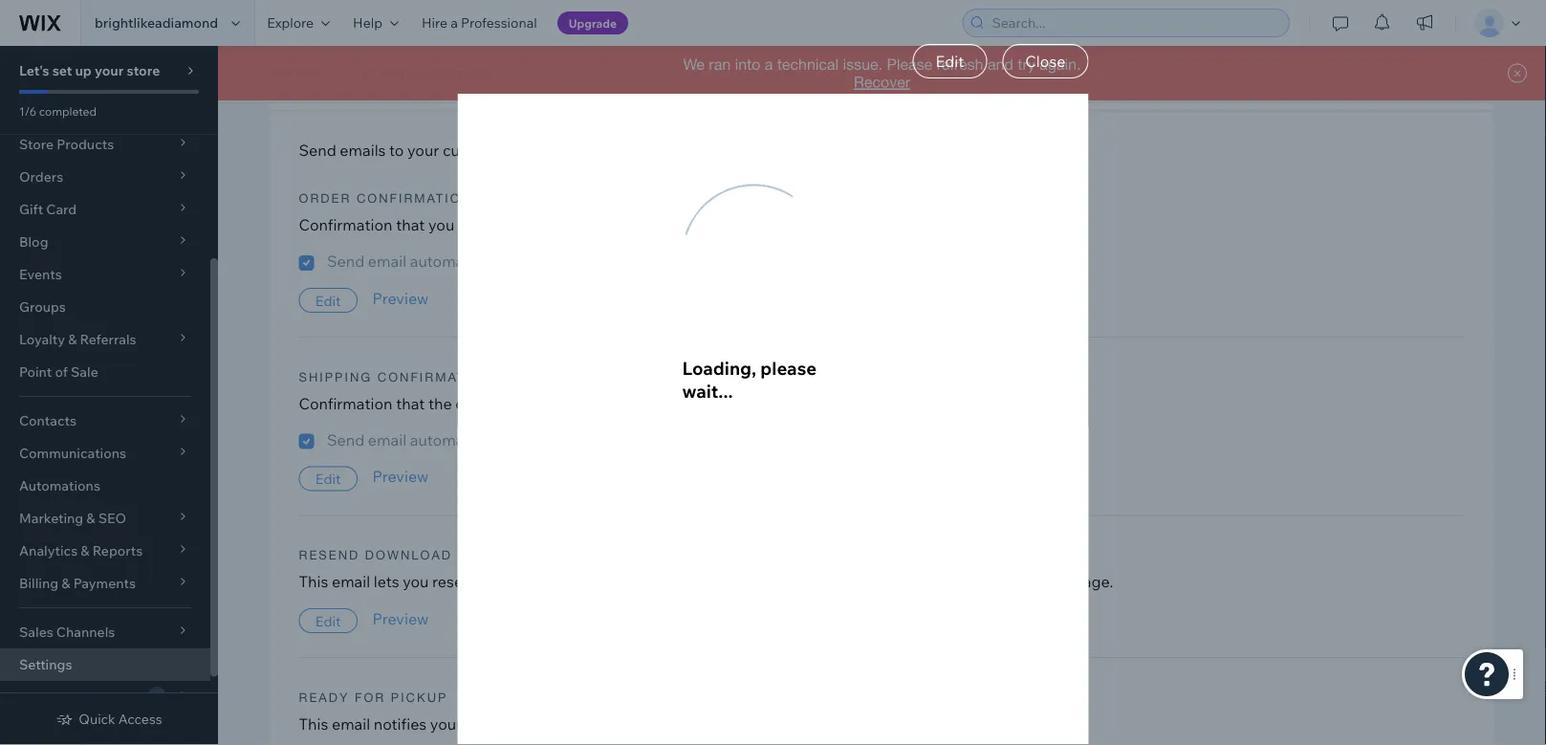 Task type: describe. For each thing, give the bounding box(es) containing it.
edit for edit button on top of resend
[[315, 470, 341, 487]]

store
[[127, 62, 160, 79]]

2 horizontal spatial settings
[[443, 65, 495, 82]]

point of sale link
[[0, 356, 210, 388]]

preview for edit button on top of resend
[[373, 467, 429, 486]]

loading,
[[683, 357, 757, 379]]

send for send email automatically
[[327, 252, 365, 271]]

a right updates
[[703, 430, 712, 449]]

1/6
[[19, 104, 36, 118]]

you inside resend download links this email lets you resend download links to digital products. you can send it to your customer from the order page.
[[403, 572, 429, 591]]

ecommerce
[[363, 65, 440, 82]]

help
[[353, 14, 383, 31]]

edit button left and
[[913, 44, 988, 78]]

order confirmation confirmation that you received your customer's order.
[[299, 191, 681, 234]]

order inside resend download links this email lets you resend download links to digital products. you can send it to your customer from the order page.
[[1032, 572, 1071, 591]]

status
[[760, 140, 804, 159]]

digital
[[613, 572, 657, 591]]

send email automatically when a third party updates a tracking number.
[[327, 430, 836, 449]]

ready
[[657, 714, 697, 733]]

emails
[[340, 140, 386, 159]]

1 horizontal spatial order.
[[861, 140, 903, 159]]

customer's
[[558, 215, 636, 234]]

a right the hire
[[451, 14, 458, 31]]

and
[[988, 55, 1014, 73]]

up
[[75, 62, 92, 79]]

informed
[[619, 140, 684, 159]]

preview link for edit button underneath resend
[[373, 609, 429, 628]]

resend download links this email lets you resend download links to digital products. you can send it to your customer from the order page.
[[299, 548, 1114, 591]]

quick access button
[[56, 711, 162, 728]]

send inside ready for pickup this email notifies your customer when an order is ready for pickup. you can send it from the order page.
[[838, 714, 873, 733]]

customer.
[[646, 394, 717, 413]]

issue.
[[843, 55, 883, 73]]

completed
[[39, 104, 97, 118]]

let's set up your store
[[19, 62, 160, 79]]

sale
[[71, 364, 98, 380]]

hire
[[422, 14, 448, 31]]

links
[[559, 572, 591, 591]]

loading, please wait...
[[683, 357, 817, 402]]

email inside resend download links this email lets you resend download links to digital products. you can send it to your customer from the order page.
[[332, 572, 370, 591]]

1 vertical spatial settings link
[[0, 649, 210, 681]]

send email automatically
[[327, 252, 506, 271]]

a left third
[[552, 430, 560, 449]]

resend
[[432, 572, 482, 591]]

email for send email automatically
[[368, 252, 407, 271]]

number.
[[777, 430, 836, 449]]

close
[[1026, 52, 1066, 71]]

you inside ready for pickup this email notifies your customer when an order is ready for pickup. you can send it from the order page.
[[779, 714, 806, 733]]

1 horizontal spatial settings
[[270, 65, 322, 82]]

set
[[52, 62, 72, 79]]

0 horizontal spatial for
[[355, 690, 386, 704]]

preview for edit button on top of shipping
[[373, 289, 429, 308]]

wait...
[[683, 379, 733, 402]]

automations link
[[0, 470, 210, 502]]

tracking
[[715, 430, 774, 449]]

technical
[[778, 55, 839, 73]]

keep
[[540, 140, 575, 159]]

from inside ready for pickup this email notifies your customer when an order is ready for pickup. you can send it from the order page.
[[890, 714, 924, 733]]

download
[[485, 572, 556, 591]]

please
[[887, 55, 933, 73]]

a inside the we ran into a technical issue. please refresh and try again. recover
[[765, 55, 773, 73]]

your inside resend download links this email lets you resend download links to digital products. you can send it to your customer from the order page.
[[861, 572, 893, 591]]

their
[[825, 140, 858, 159]]

upgrade
[[569, 16, 617, 30]]

edit for edit button to the left of and
[[936, 52, 965, 71]]

way
[[561, 394, 589, 413]]

you inside resend download links this email lets you resend download links to digital products. you can send it to your customer from the order page.
[[732, 572, 759, 591]]

customer inside ready for pickup this email notifies your customer when an order is ready for pickup. you can send it from the order page.
[[466, 714, 533, 733]]

download
[[365, 548, 452, 562]]

groups
[[19, 298, 66, 315]]

third
[[563, 430, 597, 449]]

access
[[118, 711, 162, 727]]

explore
[[267, 14, 314, 31]]

notifications
[[409, 60, 519, 84]]

help button
[[342, 0, 410, 46]]

automations
[[19, 477, 100, 494]]

try
[[1018, 55, 1036, 73]]

1 horizontal spatial for
[[701, 714, 721, 733]]

can inside resend download links this email lets you resend download links to digital products. you can send it to your customer from the order page.
[[762, 572, 788, 591]]

page. inside resend download links this email lets you resend download links to digital products. you can send it to your customer from the order page.
[[1074, 572, 1114, 591]]

preview link for edit button on top of resend
[[373, 467, 429, 486]]

ready for pickup this email notifies your customer when an order is ready for pickup. you can send it from the order page.
[[299, 690, 1036, 733]]

ready
[[299, 690, 349, 704]]

1 horizontal spatial settings link
[[261, 64, 332, 83]]

upgrade button
[[557, 11, 628, 34]]

into
[[735, 55, 761, 73]]

edit button up shipping
[[299, 288, 358, 313]]

page. inside ready for pickup this email notifies your customer when an order is ready for pickup. you can send it from the order page.
[[996, 714, 1036, 733]]

send for send email automatically when a third party updates a tracking number.
[[327, 430, 365, 449]]

email inside ready for pickup this email notifies your customer when an order is ready for pickup. you can send it from the order page.
[[332, 714, 370, 733]]

shipping confirmation confirmation that the order is on the way to your customer.
[[299, 369, 717, 413]]



Task type: locate. For each thing, give the bounding box(es) containing it.
preview link
[[373, 289, 429, 308], [373, 467, 429, 486], [373, 609, 429, 628]]

this down 'ready'
[[299, 714, 328, 733]]

received
[[458, 215, 519, 234]]

hire a professional link
[[410, 0, 549, 46]]

1 horizontal spatial of
[[807, 140, 821, 159]]

settings link down explore
[[261, 64, 332, 83]]

send for send emails to your customers to keep them informed about the status of their order.
[[299, 140, 336, 159]]

is left on
[[498, 394, 509, 413]]

2 vertical spatial preview link
[[373, 609, 429, 628]]

edit button down resend
[[299, 608, 358, 633]]

this inside ready for pickup this email notifies your customer when an order is ready for pickup. you can send it from the order page.
[[299, 714, 328, 733]]

0 vertical spatial can
[[762, 572, 788, 591]]

order. inside order confirmation confirmation that you received your customer's order.
[[639, 215, 681, 234]]

groups link
[[0, 291, 210, 323]]

can
[[762, 572, 788, 591], [809, 714, 835, 733]]

it inside ready for pickup this email notifies your customer when an order is ready for pickup. you can send it from the order page.
[[877, 714, 886, 733]]

1 vertical spatial can
[[809, 714, 835, 733]]

edit down resend
[[315, 612, 341, 629]]

0 horizontal spatial from
[[890, 714, 924, 733]]

from inside resend download links this email lets you resend download links to digital products. you can send it to your customer from the order page.
[[967, 572, 1001, 591]]

notifies
[[374, 714, 427, 733]]

0 horizontal spatial customer
[[466, 714, 533, 733]]

sidebar element
[[0, 0, 218, 745]]

can inside ready for pickup this email notifies your customer when an order is ready for pickup. you can send it from the order page.
[[809, 714, 835, 733]]

order
[[299, 60, 352, 84], [299, 191, 351, 206]]

your inside ready for pickup this email notifies your customer when an order is ready for pickup. you can send it from the order page.
[[430, 714, 462, 733]]

ecommerce settings
[[363, 65, 495, 82]]

1 horizontal spatial you
[[779, 714, 806, 733]]

automatically for send email automatically when a third party updates a tracking number.
[[410, 430, 506, 449]]

party
[[600, 430, 638, 449]]

1 vertical spatial customer
[[466, 714, 533, 733]]

settings up "quick access" button
[[19, 656, 72, 673]]

automatically down shipping confirmation confirmation that the order is on the way to your customer.
[[410, 430, 506, 449]]

when
[[510, 430, 548, 449], [537, 714, 576, 733]]

page.
[[1074, 572, 1114, 591], [996, 714, 1036, 733]]

quick
[[79, 711, 115, 727]]

automatically down the received
[[410, 252, 506, 271]]

1 vertical spatial order
[[299, 191, 351, 206]]

lets
[[374, 572, 399, 591]]

customers
[[443, 140, 518, 159]]

please
[[761, 357, 817, 379]]

again.
[[1040, 55, 1081, 73]]

0 vertical spatial preview
[[373, 289, 429, 308]]

ran
[[709, 55, 731, 73]]

1 horizontal spatial from
[[967, 572, 1001, 591]]

on
[[513, 394, 531, 413]]

0 vertical spatial this
[[299, 572, 328, 591]]

that for you
[[396, 215, 425, 234]]

refresh
[[937, 55, 984, 73]]

for right ready
[[701, 714, 721, 733]]

1 vertical spatial that
[[396, 394, 425, 413]]

0 horizontal spatial you
[[732, 572, 759, 591]]

1 automatically from the top
[[410, 252, 506, 271]]

0 horizontal spatial send
[[791, 572, 826, 591]]

order inside order confirmation confirmation that you received your customer's order.
[[299, 191, 351, 206]]

let's
[[19, 62, 49, 79]]

send inside resend download links this email lets you resend download links to digital products. you can send it to your customer from the order page.
[[791, 572, 826, 591]]

1 vertical spatial order.
[[639, 215, 681, 234]]

your
[[95, 62, 124, 79], [408, 140, 439, 159], [523, 215, 555, 234], [611, 394, 643, 413], [861, 572, 893, 591], [430, 714, 462, 733]]

preview for edit button underneath resend
[[373, 609, 429, 628]]

preview link up the download
[[373, 467, 429, 486]]

settings down explore
[[270, 65, 322, 82]]

send
[[791, 572, 826, 591], [838, 714, 873, 733]]

order. right customer's
[[639, 215, 681, 234]]

from
[[967, 572, 1001, 591], [890, 714, 924, 733]]

1 horizontal spatial page.
[[1074, 572, 1114, 591]]

preview link down lets
[[373, 609, 429, 628]]

that inside order confirmation confirmation that you received your customer's order.
[[396, 215, 425, 234]]

to inside shipping confirmation confirmation that the order is on the way to your customer.
[[593, 394, 607, 413]]

1 vertical spatial automatically
[[410, 430, 506, 449]]

them
[[578, 140, 616, 159]]

settings link up "quick access" button
[[0, 649, 210, 681]]

1 horizontal spatial can
[[809, 714, 835, 733]]

1 horizontal spatial is
[[642, 714, 653, 733]]

0 vertical spatial from
[[967, 572, 1001, 591]]

send emails to your customers to keep them informed about the status of their order.
[[299, 140, 903, 159]]

1 vertical spatial you
[[779, 714, 806, 733]]

pickup
[[391, 690, 448, 704]]

customer inside resend download links this email lets you resend download links to digital products. you can send it to your customer from the order page.
[[896, 572, 964, 591]]

2 that from the top
[[396, 394, 425, 413]]

hire a professional
[[422, 14, 537, 31]]

0 horizontal spatial can
[[762, 572, 788, 591]]

resend
[[299, 548, 360, 562]]

links
[[458, 548, 503, 562]]

you
[[732, 572, 759, 591], [779, 714, 806, 733]]

0 vertical spatial send
[[299, 140, 336, 159]]

1/6 completed
[[19, 104, 97, 118]]

0 horizontal spatial settings link
[[0, 649, 210, 681]]

you inside order confirmation confirmation that you received your customer's order.
[[429, 215, 455, 234]]

can right products. on the bottom of the page
[[762, 572, 788, 591]]

edit up shipping
[[315, 292, 341, 309]]

0 vertical spatial customer
[[896, 572, 964, 591]]

edit button up resend
[[299, 466, 358, 491]]

of left the their
[[807, 140, 821, 159]]

order down explore
[[299, 60, 352, 84]]

1 vertical spatial preview
[[373, 467, 429, 486]]

this for lets
[[299, 572, 328, 591]]

0 horizontal spatial is
[[498, 394, 509, 413]]

settings down the hire a professional link at the top
[[443, 65, 495, 82]]

0 vertical spatial order
[[299, 60, 352, 84]]

1 vertical spatial page.
[[996, 714, 1036, 733]]

we ran into a technical issue. please refresh and try again. recover
[[683, 55, 1081, 91]]

when down on
[[510, 430, 548, 449]]

order for order confirmation confirmation that you received your customer's order.
[[299, 191, 351, 206]]

preview link down send email automatically
[[373, 289, 429, 308]]

this
[[299, 572, 328, 591], [299, 714, 328, 733]]

preview link for edit button on top of shipping
[[373, 289, 429, 308]]

1 preview link from the top
[[373, 289, 429, 308]]

1 vertical spatial it
[[877, 714, 886, 733]]

preview down lets
[[373, 609, 429, 628]]

this for notifies
[[299, 714, 328, 733]]

order for order email notifications
[[299, 60, 352, 84]]

0 vertical spatial that
[[396, 215, 425, 234]]

2 order from the top
[[299, 191, 351, 206]]

you down the download
[[403, 572, 429, 591]]

you
[[429, 215, 455, 234], [403, 572, 429, 591]]

1 preview from the top
[[373, 289, 429, 308]]

edit button
[[913, 44, 988, 78], [299, 288, 358, 313], [299, 466, 358, 491], [299, 608, 358, 633]]

1 vertical spatial you
[[403, 572, 429, 591]]

that for the
[[396, 394, 425, 413]]

0 vertical spatial you
[[732, 572, 759, 591]]

0 horizontal spatial of
[[55, 364, 68, 380]]

2 vertical spatial send
[[327, 430, 365, 449]]

1 vertical spatial send
[[327, 252, 365, 271]]

2 vertical spatial preview
[[373, 609, 429, 628]]

1 horizontal spatial it
[[877, 714, 886, 733]]

0 vertical spatial you
[[429, 215, 455, 234]]

this down resend
[[299, 572, 328, 591]]

can right pickup.
[[809, 714, 835, 733]]

1 horizontal spatial customer
[[896, 572, 964, 591]]

the inside resend download links this email lets you resend download links to digital products. you can send it to your customer from the order page.
[[1005, 572, 1028, 591]]

0 vertical spatial when
[[510, 430, 548, 449]]

email
[[356, 60, 404, 84], [368, 252, 407, 271], [368, 430, 407, 449], [332, 572, 370, 591], [332, 714, 370, 733]]

this inside resend download links this email lets you resend download links to digital products. you can send it to your customer from the order page.
[[299, 572, 328, 591]]

your inside sidebar element
[[95, 62, 124, 79]]

your inside shipping confirmation confirmation that the order is on the way to your customer.
[[611, 394, 643, 413]]

0 horizontal spatial it
[[830, 572, 839, 591]]

0 horizontal spatial order.
[[639, 215, 681, 234]]

1 vertical spatial this
[[299, 714, 328, 733]]

when left the an at the left of the page
[[537, 714, 576, 733]]

it inside resend download links this email lets you resend download links to digital products. you can send it to your customer from the order page.
[[830, 572, 839, 591]]

when inside ready for pickup this email notifies your customer when an order is ready for pickup. you can send it from the order page.
[[537, 714, 576, 733]]

of left sale
[[55, 364, 68, 380]]

0 vertical spatial for
[[355, 690, 386, 704]]

about
[[687, 140, 729, 159]]

order down emails
[[299, 191, 351, 206]]

that inside shipping confirmation confirmation that the order is on the way to your customer.
[[396, 394, 425, 413]]

1 horizontal spatial send
[[838, 714, 873, 733]]

0 vertical spatial order.
[[861, 140, 903, 159]]

order email notifications
[[299, 60, 519, 84]]

0 vertical spatial it
[[830, 572, 839, 591]]

1 order from the top
[[299, 60, 352, 84]]

0 vertical spatial of
[[807, 140, 821, 159]]

edit right please at the right top of the page
[[936, 52, 965, 71]]

email for order email notifications
[[356, 60, 404, 84]]

2 this from the top
[[299, 714, 328, 733]]

point of sale
[[19, 364, 98, 380]]

0 vertical spatial automatically
[[410, 252, 506, 271]]

updates
[[642, 430, 700, 449]]

order inside shipping confirmation confirmation that the order is on the way to your customer.
[[456, 394, 494, 413]]

preview down send email automatically
[[373, 289, 429, 308]]

you right pickup.
[[779, 714, 806, 733]]

recover link
[[854, 73, 911, 91]]

preview up the download
[[373, 467, 429, 486]]

confirmation
[[357, 191, 473, 206], [299, 215, 393, 234], [378, 369, 493, 384], [299, 394, 393, 413]]

is inside shipping confirmation confirmation that the order is on the way to your customer.
[[498, 394, 509, 413]]

edit up resend
[[315, 470, 341, 487]]

edit for edit button underneath resend
[[315, 612, 341, 629]]

0 horizontal spatial settings
[[19, 656, 72, 673]]

of inside sidebar element
[[55, 364, 68, 380]]

we
[[683, 55, 705, 73]]

the inside ready for pickup this email notifies your customer when an order is ready for pickup. you can send it from the order page.
[[927, 714, 951, 733]]

1 vertical spatial from
[[890, 714, 924, 733]]

brightlikeadiamond
[[95, 14, 218, 31]]

a
[[451, 14, 458, 31], [765, 55, 773, 73], [552, 430, 560, 449], [703, 430, 712, 449]]

is inside ready for pickup this email notifies your customer when an order is ready for pickup. you can send it from the order page.
[[642, 714, 653, 733]]

is left ready
[[642, 714, 653, 733]]

1 that from the top
[[396, 215, 425, 234]]

automatically for send email automatically
[[410, 252, 506, 271]]

1 vertical spatial for
[[701, 714, 721, 733]]

products.
[[661, 572, 729, 591]]

2 automatically from the top
[[410, 430, 506, 449]]

1 vertical spatial is
[[642, 714, 653, 733]]

0 vertical spatial page.
[[1074, 572, 1114, 591]]

professional
[[461, 14, 537, 31]]

0 vertical spatial preview link
[[373, 289, 429, 308]]

quick access
[[79, 711, 162, 727]]

your inside order confirmation confirmation that you received your customer's order.
[[523, 215, 555, 234]]

a right into
[[765, 55, 773, 73]]

point
[[19, 364, 52, 380]]

0 vertical spatial send
[[791, 572, 826, 591]]

settings inside sidebar element
[[19, 656, 72, 673]]

1 vertical spatial send
[[838, 714, 873, 733]]

email for send email automatically when a third party updates a tracking number.
[[368, 430, 407, 449]]

it
[[830, 572, 839, 591], [877, 714, 886, 733]]

0 horizontal spatial page.
[[996, 714, 1036, 733]]

3 preview link from the top
[[373, 609, 429, 628]]

1 this from the top
[[299, 572, 328, 591]]

shipping
[[299, 369, 372, 384]]

3 preview from the top
[[373, 609, 429, 628]]

automatically
[[410, 252, 506, 271], [410, 430, 506, 449]]

send
[[299, 140, 336, 159], [327, 252, 365, 271], [327, 430, 365, 449]]

Search... field
[[987, 10, 1284, 36]]

0 vertical spatial is
[[498, 394, 509, 413]]

close button
[[1003, 44, 1089, 78]]

1 vertical spatial preview link
[[373, 467, 429, 486]]

an
[[579, 714, 596, 733]]

2 preview from the top
[[373, 467, 429, 486]]

settings
[[270, 65, 322, 82], [443, 65, 495, 82], [19, 656, 72, 673]]

order.
[[861, 140, 903, 159], [639, 215, 681, 234]]

order. right the their
[[861, 140, 903, 159]]

edit for edit button on top of shipping
[[315, 292, 341, 309]]

0 vertical spatial settings link
[[261, 64, 332, 83]]

1 vertical spatial of
[[55, 364, 68, 380]]

you right products. on the bottom of the page
[[732, 572, 759, 591]]

you up send email automatically
[[429, 215, 455, 234]]

2 preview link from the top
[[373, 467, 429, 486]]

is
[[498, 394, 509, 413], [642, 714, 653, 733]]

pickup.
[[724, 714, 776, 733]]

recover
[[854, 73, 911, 91]]

to
[[389, 140, 404, 159], [522, 140, 536, 159], [593, 394, 607, 413], [595, 572, 609, 591], [843, 572, 857, 591]]

preview
[[373, 289, 429, 308], [373, 467, 429, 486], [373, 609, 429, 628]]

for up notifies
[[355, 690, 386, 704]]

1 vertical spatial when
[[537, 714, 576, 733]]



Task type: vqa. For each thing, say whether or not it's contained in the screenshot.
the Cancel button to the top
no



